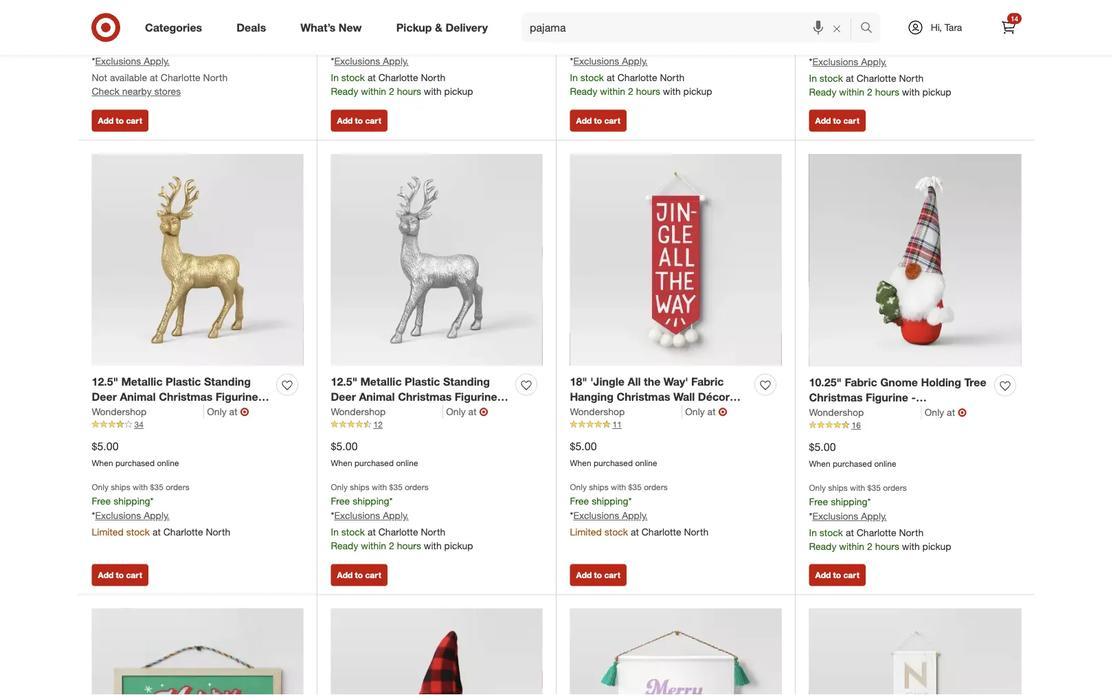 Task type: locate. For each thing, give the bounding box(es) containing it.
standing
[[204, 375, 251, 388], [443, 375, 490, 388]]

wondershop link
[[92, 405, 204, 419], [331, 405, 444, 419], [570, 405, 683, 419], [810, 406, 922, 420]]

wondershop™ down wall
[[636, 406, 708, 420]]

0 horizontal spatial standing
[[204, 375, 251, 388]]

online down 12 link
[[396, 458, 418, 469]]

2 deer from the left
[[331, 391, 356, 404]]

christmas
[[159, 391, 213, 404], [398, 391, 452, 404], [617, 391, 671, 404], [810, 391, 863, 405]]

charlotte
[[161, 72, 201, 84], [379, 72, 418, 84], [618, 72, 658, 84], [857, 72, 897, 84], [163, 526, 203, 538], [379, 526, 418, 538], [642, 526, 682, 538], [857, 527, 897, 539]]

when purchased online up categories
[[92, 4, 179, 14]]

only at ¬ for 12.5" metallic plastic standing deer animal christmas figurine - wondershop™ gold
[[207, 405, 249, 419]]

0 horizontal spatial when purchased online
[[92, 4, 179, 14]]

deals link
[[225, 12, 283, 43]]

0 horizontal spatial only ships with $35 orders free shipping * * exclusions apply. limited stock at  charlotte north
[[92, 482, 230, 538]]

animal inside 12.5" metallic plastic standing deer animal christmas figurine - wondershop™ gold
[[120, 391, 156, 404]]

metallic for silver
[[361, 375, 402, 388]]

exclusions inside free shipping * * exclusions apply. in stock at  charlotte north ready within 2 hours with pickup
[[574, 55, 620, 67]]

free
[[92, 41, 111, 53], [570, 41, 589, 53], [810, 42, 829, 54], [92, 495, 111, 507], [331, 495, 350, 507], [570, 495, 589, 507], [810, 496, 829, 508]]

only at ¬ up 34 link
[[207, 405, 249, 419]]

$5.00 for 12.5" metallic plastic standing deer animal christmas figurine - wondershop™ silver
[[331, 440, 358, 453]]

gold
[[167, 406, 191, 420]]

12.5" inside 12.5" metallic plastic standing deer animal christmas figurine - wondershop™ silver
[[331, 375, 358, 388]]

online up "search"
[[875, 4, 897, 15]]

animal up 34 on the bottom
[[120, 391, 156, 404]]

0 horizontal spatial 12.5"
[[92, 375, 118, 388]]

standing for 12.5" metallic plastic standing deer animal christmas figurine - wondershop™ silver
[[443, 375, 490, 388]]

online up free shipping * * exclusions apply. in stock at  charlotte north ready within 2 hours with pickup
[[636, 4, 658, 14]]

only ships with $35 orders free shipping * * exclusions apply. in stock at  charlotte north ready within 2 hours with pickup
[[810, 28, 952, 98], [331, 482, 473, 552], [810, 483, 952, 553]]

only ships with $35 orders free shipping * * exclusions apply. limited stock at  charlotte north for gold
[[92, 482, 230, 538]]

red
[[885, 407, 906, 420]]

12
[[374, 420, 383, 430]]

when purchased online up free shipping * * exclusions apply. in stock at  charlotte north ready within 2 hours with pickup
[[570, 4, 658, 14]]

$5.00 when purchased online down 11
[[570, 440, 658, 469]]

online up categories
[[157, 4, 179, 14]]

when purchased online up "search"
[[810, 4, 897, 15]]

plastic inside 12.5" metallic plastic standing deer animal christmas figurine - wondershop™ gold
[[166, 375, 201, 388]]

animal up 12
[[359, 391, 395, 404]]

What can we help you find? suggestions appear below search field
[[522, 12, 864, 43]]

standing up 12 link
[[443, 375, 490, 388]]

1 only ships with $35 orders free shipping * * exclusions apply. limited stock at  charlotte north from the left
[[92, 482, 230, 538]]

metallic
[[121, 375, 163, 388], [361, 375, 402, 388]]

charlotte inside only ships with $35 orders free shipping * exclusions apply. not available at charlotte north check nearby stores
[[161, 72, 201, 84]]

figurine
[[216, 391, 258, 404], [455, 391, 498, 404], [866, 391, 909, 405]]

purchased up categories
[[116, 4, 155, 14]]

1 plastic from the left
[[166, 375, 201, 388]]

search
[[855, 22, 888, 35]]

figurine inside 12.5" metallic plastic standing deer animal christmas figurine - wondershop™ gold
[[216, 391, 258, 404]]

0 horizontal spatial figurine
[[216, 391, 258, 404]]

apply. inside only ships with $35 orders free shipping * exclusions apply. not available at charlotte north check nearby stores
[[144, 55, 170, 67]]

1 horizontal spatial plastic
[[405, 375, 440, 388]]

in inside free shipping * * exclusions apply. in stock at  charlotte north ready within 2 hours with pickup
[[570, 72, 578, 84]]

1 metallic from the left
[[121, 375, 163, 388]]

shipping
[[114, 41, 150, 53], [592, 41, 629, 53], [831, 42, 868, 54], [114, 495, 150, 507], [353, 495, 390, 507], [592, 495, 629, 507], [831, 496, 868, 508]]

red/white
[[570, 406, 625, 420]]

wondershop™ left gold
[[92, 406, 164, 420]]

the
[[644, 375, 661, 388]]

plastic for silver
[[405, 375, 440, 388]]

0 horizontal spatial animal
[[120, 391, 156, 404]]

orders down 11 link
[[644, 482, 668, 492]]

apply.
[[144, 55, 170, 67], [383, 55, 409, 67], [622, 55, 648, 67], [862, 56, 887, 68], [144, 510, 170, 522], [383, 510, 409, 522], [622, 510, 648, 522], [862, 510, 887, 522]]

animal for silver
[[359, 391, 395, 404]]

add to cart button
[[92, 110, 148, 132], [331, 110, 388, 132], [570, 110, 627, 132], [810, 110, 866, 132], [92, 564, 148, 586], [331, 564, 388, 586], [570, 564, 627, 586], [810, 564, 866, 586]]

22" fabric 'noel' with christmas wreath hanging wall décor white - wondershop™ image
[[810, 609, 1022, 695], [810, 609, 1022, 695]]

12.5" for 12.5" metallic plastic standing deer animal christmas figurine - wondershop™ silver
[[331, 375, 358, 388]]

north inside '* exclusions apply. in stock at  charlotte north ready within 2 hours with pickup'
[[421, 72, 446, 84]]

only at ¬ down décor
[[686, 405, 728, 419]]

2 animal from the left
[[359, 391, 395, 404]]

$35 inside only ships with $35 orders free shipping * exclusions apply. not available at charlotte north check nearby stores
[[150, 28, 164, 38]]

limited for 18" 'jingle all the way' fabric hanging christmas wall décor red/white - wondershop™
[[570, 526, 602, 538]]

ready inside free shipping * * exclusions apply. in stock at  charlotte north ready within 2 hours with pickup
[[570, 85, 598, 97]]

limited
[[92, 526, 124, 538], [570, 526, 602, 538]]

1 horizontal spatial figurine
[[455, 391, 498, 404]]

0 horizontal spatial limited
[[92, 526, 124, 538]]

$5.00
[[92, 440, 119, 453], [331, 440, 358, 453], [570, 440, 597, 453], [810, 441, 836, 454]]

exclusions inside '* exclusions apply. in stock at  charlotte north ready within 2 hours with pickup'
[[334, 55, 380, 67]]

-
[[261, 391, 266, 404], [501, 391, 505, 404], [912, 391, 916, 405], [628, 406, 633, 420]]

with inside only ships with $35 orders free shipping * exclusions apply. not available at charlotte north check nearby stores
[[133, 28, 148, 38]]

cart
[[126, 116, 142, 126], [365, 116, 381, 126], [605, 116, 621, 126], [844, 116, 860, 126], [126, 570, 142, 580], [365, 570, 381, 580], [605, 570, 621, 580], [844, 570, 860, 580]]

¬ up 34 link
[[240, 405, 249, 419]]

'jingle
[[591, 375, 625, 388]]

hours
[[397, 85, 421, 97], [636, 85, 661, 97], [876, 86, 900, 98], [397, 540, 421, 552], [876, 541, 900, 553]]

$5.00 for 12.5" metallic plastic standing deer animal christmas figurine - wondershop™ gold
[[92, 440, 119, 453]]

1 horizontal spatial 12.5"
[[331, 375, 358, 388]]

2 limited from the left
[[570, 526, 602, 538]]

0 horizontal spatial plastic
[[166, 375, 201, 388]]

1 horizontal spatial only ships with $35 orders free shipping * * exclusions apply. limited stock at  charlotte north
[[570, 482, 709, 538]]

12.5" inside 12.5" metallic plastic standing deer animal christmas figurine - wondershop™ gold
[[92, 375, 118, 388]]

10.25" fabric gnome holding tree christmas figurine - wondershop™ red
[[810, 376, 987, 420]]

figurine up red
[[866, 391, 909, 405]]

1 animal from the left
[[120, 391, 156, 404]]

12.5" metallic plastic standing deer animal christmas figurine - wondershop™ gold image
[[92, 154, 304, 366], [92, 154, 304, 366]]

orders
[[166, 28, 190, 38], [405, 28, 429, 38], [884, 28, 907, 39], [166, 482, 190, 492], [405, 482, 429, 492], [644, 482, 668, 492], [884, 483, 907, 493]]

12.5" metallic plastic standing deer animal christmas figurine - wondershop™ gold link
[[92, 374, 271, 420]]

1 horizontal spatial deer
[[331, 391, 356, 404]]

wondershop link up the 16 on the right
[[810, 406, 922, 420]]

only at ¬ down holding
[[925, 406, 967, 419]]

wondershop up 12
[[331, 406, 386, 418]]

2 inside '* exclusions apply. in stock at  charlotte north ready within 2 hours with pickup'
[[389, 85, 394, 97]]

¬ for 12.5" metallic plastic standing deer animal christmas figurine - wondershop™ silver
[[480, 405, 489, 419]]

purchased up "search"
[[833, 4, 873, 15]]

2 horizontal spatial when purchased online
[[810, 4, 897, 15]]

16 link
[[810, 420, 1022, 432]]

exclusions apply. link
[[95, 55, 170, 67], [334, 55, 409, 67], [574, 55, 648, 67], [813, 56, 887, 68], [95, 510, 170, 522], [334, 510, 409, 522], [574, 510, 648, 522], [813, 510, 887, 522]]

within inside free shipping * * exclusions apply. in stock at  charlotte north ready within 2 hours with pickup
[[600, 85, 626, 97]]

$5.00 when purchased online down 34 on the bottom
[[92, 440, 179, 469]]

wondershop™ down '10.25"'
[[810, 407, 882, 420]]

hi,
[[931, 21, 943, 33]]

in
[[331, 72, 339, 84], [570, 72, 578, 84], [810, 72, 817, 84], [331, 526, 339, 538], [810, 527, 817, 539]]

standing for 12.5" metallic plastic standing deer animal christmas figurine - wondershop™ gold
[[204, 375, 251, 388]]

stock inside free shipping * * exclusions apply. in stock at  charlotte north ready within 2 hours with pickup
[[581, 72, 604, 84]]

at inside only ships with $35 orders free shipping * exclusions apply. not available at charlotte north check nearby stores
[[150, 72, 158, 84]]

stock
[[342, 72, 365, 84], [581, 72, 604, 84], [820, 72, 844, 84], [126, 526, 150, 538], [342, 526, 365, 538], [605, 526, 628, 538], [820, 527, 844, 539]]

orders left hi,
[[884, 28, 907, 39]]

10.25" fabric gnome holding tree christmas figurine - wondershop™ red link
[[810, 375, 990, 420]]

2 horizontal spatial figurine
[[866, 391, 909, 405]]

standing up 34 link
[[204, 375, 251, 388]]

purchased
[[116, 4, 155, 14], [594, 4, 633, 14], [833, 4, 873, 15], [116, 458, 155, 469], [355, 458, 394, 469], [594, 458, 633, 469], [833, 459, 873, 469]]

orders up stores
[[166, 28, 190, 38]]

¬ up 12 link
[[480, 405, 489, 419]]

wondershop link up 11
[[570, 405, 683, 419]]

categories link
[[133, 12, 219, 43]]

metallic up 34 on the bottom
[[121, 375, 163, 388]]

delivery
[[446, 21, 488, 34]]

standing inside 12.5" metallic plastic standing deer animal christmas figurine - wondershop™ silver
[[443, 375, 490, 388]]

wondershop™ left silver
[[331, 406, 403, 420]]

purchased down 34 on the bottom
[[116, 458, 155, 469]]

1 horizontal spatial standing
[[443, 375, 490, 388]]

categories
[[145, 21, 202, 34]]

add
[[98, 116, 114, 126], [337, 116, 353, 126], [576, 116, 592, 126], [816, 116, 831, 126], [98, 570, 114, 580], [337, 570, 353, 580], [576, 570, 592, 580], [816, 570, 831, 580]]

wondershop up the 16 on the right
[[810, 407, 864, 419]]

apply. inside '* exclusions apply. in stock at  charlotte north ready within 2 hours with pickup'
[[383, 55, 409, 67]]

at inside free shipping * * exclusions apply. in stock at  charlotte north ready within 2 hours with pickup
[[607, 72, 615, 84]]

plastic up silver
[[405, 375, 440, 388]]

wondershop for 18" 'jingle all the way' fabric hanging christmas wall décor red/white - wondershop™
[[570, 406, 625, 418]]

ready
[[331, 85, 358, 97], [570, 85, 598, 97], [810, 86, 837, 98], [331, 540, 358, 552], [810, 541, 837, 553]]

available
[[110, 72, 147, 84]]

* inside '* exclusions apply. in stock at  charlotte north ready within 2 hours with pickup'
[[331, 55, 334, 67]]

wondershop™
[[92, 406, 164, 420], [331, 406, 403, 420], [636, 406, 708, 420], [810, 407, 882, 420]]

12.5" metallic plastic standing deer animal christmas figurine - wondershop™ silver image
[[331, 154, 543, 366], [331, 154, 543, 366]]

figurine up 12 link
[[455, 391, 498, 404]]

10.25" fabric gnome holding tree christmas figurine - wondershop™ red image
[[810, 154, 1022, 367], [810, 154, 1022, 367]]

online
[[157, 4, 179, 14], [636, 4, 658, 14], [875, 4, 897, 15], [157, 458, 179, 469], [396, 458, 418, 469], [636, 458, 658, 469], [875, 459, 897, 469]]

fabric inside 18" 'jingle all the way' fabric hanging christmas wall décor red/white - wondershop™
[[692, 375, 724, 388]]

$35
[[150, 28, 164, 38], [390, 28, 403, 38], [868, 28, 881, 39], [150, 482, 164, 492], [390, 482, 403, 492], [629, 482, 642, 492], [868, 483, 881, 493]]

plastic up gold
[[166, 375, 201, 388]]

what's new link
[[289, 12, 379, 43]]

north
[[203, 72, 228, 84], [421, 72, 446, 84], [660, 72, 685, 84], [900, 72, 924, 84], [206, 526, 230, 538], [421, 526, 446, 538], [684, 526, 709, 538], [900, 527, 924, 539]]

pickup & delivery
[[396, 21, 488, 34]]

- inside 10.25" fabric gnome holding tree christmas figurine - wondershop™ red
[[912, 391, 916, 405]]

metallic for gold
[[121, 375, 163, 388]]

1 limited from the left
[[92, 526, 124, 538]]

deer for 12.5" metallic plastic standing deer animal christmas figurine - wondershop™ silver
[[331, 391, 356, 404]]

¬
[[240, 405, 249, 419], [480, 405, 489, 419], [719, 405, 728, 419], [958, 406, 967, 419]]

christmas up gold
[[159, 391, 213, 404]]

metallic inside 12.5" metallic plastic standing deer animal christmas figurine - wondershop™ gold
[[121, 375, 163, 388]]

34 link
[[92, 419, 304, 431]]

christmas down '10.25"'
[[810, 391, 863, 405]]

2 plastic from the left
[[405, 375, 440, 388]]

figurine up 34 link
[[216, 391, 258, 404]]

standing inside 12.5" metallic plastic standing deer animal christmas figurine - wondershop™ gold
[[204, 375, 251, 388]]

12.5" metallic plastic standing deer animal christmas figurine - wondershop™ gold
[[92, 375, 266, 420]]

- inside 18" 'jingle all the way' fabric hanging christmas wall décor red/white - wondershop™
[[628, 406, 633, 420]]

what's
[[301, 21, 336, 34]]

1 horizontal spatial fabric
[[845, 376, 878, 389]]

8"x8" 'merry everything to everyone' fabric hanging christmas wall décor - wondershop™ image
[[570, 609, 782, 695], [570, 609, 782, 695]]

wondershop link up 34 on the bottom
[[92, 405, 204, 419]]

2 standing from the left
[[443, 375, 490, 388]]

*
[[629, 41, 632, 53], [868, 42, 871, 54], [92, 55, 95, 67], [331, 55, 334, 67], [570, 55, 574, 67], [810, 56, 813, 68], [150, 495, 154, 507], [390, 495, 393, 507], [629, 495, 632, 507], [868, 496, 871, 508], [92, 510, 95, 522], [331, 510, 334, 522], [570, 510, 574, 522], [810, 510, 813, 522]]

metallic inside 12.5" metallic plastic standing deer animal christmas figurine - wondershop™ silver
[[361, 375, 402, 388]]

only at ¬ up 12 link
[[446, 405, 489, 419]]

shipping inside only ships with $35 orders free shipping * exclusions apply. not available at charlotte north check nearby stores
[[114, 41, 150, 53]]

when purchased online
[[92, 4, 179, 14], [570, 4, 658, 14], [810, 4, 897, 15]]

deer inside 12.5" metallic plastic standing deer animal christmas figurine - wondershop™ gold
[[92, 391, 117, 404]]

1 horizontal spatial when purchased online
[[570, 4, 658, 14]]

wondershop
[[92, 406, 147, 418], [331, 406, 386, 418], [570, 406, 625, 418], [810, 407, 864, 419]]

0 horizontal spatial fabric
[[692, 375, 724, 388]]

christmas down the
[[617, 391, 671, 404]]

2 metallic from the left
[[361, 375, 402, 388]]

1 horizontal spatial animal
[[359, 391, 395, 404]]

wondershop link up 12
[[331, 405, 444, 419]]

metallic up 12
[[361, 375, 402, 388]]

deer for 12.5" metallic plastic standing deer animal christmas figurine - wondershop™ gold
[[92, 391, 117, 404]]

1 deer from the left
[[92, 391, 117, 404]]

12.5"
[[92, 375, 118, 388], [331, 375, 358, 388]]

only at ¬ for 18" 'jingle all the way' fabric hanging christmas wall décor red/white - wondershop™
[[686, 405, 728, 419]]

tree
[[965, 376, 987, 389]]

pickup
[[445, 85, 473, 97], [684, 85, 713, 97], [923, 86, 952, 98], [445, 540, 473, 552], [923, 541, 952, 553]]

0 horizontal spatial deer
[[92, 391, 117, 404]]

10" fabric gnome with skis christmas figurine - wondershop™ blue image
[[331, 609, 543, 695], [331, 609, 543, 695]]

christmas inside 18" 'jingle all the way' fabric hanging christmas wall décor red/white - wondershop™
[[617, 391, 671, 404]]

$5.00 when purchased online down the 16 on the right
[[810, 441, 897, 469]]

within
[[361, 85, 386, 97], [600, 85, 626, 97], [840, 86, 865, 98], [361, 540, 386, 552], [840, 541, 865, 553]]

fabric
[[692, 375, 724, 388], [845, 376, 878, 389]]

* inside only ships with $35 orders free shipping * exclusions apply. not available at charlotte north check nearby stores
[[92, 55, 95, 67]]

2 only ships with $35 orders free shipping * * exclusions apply. limited stock at  charlotte north from the left
[[570, 482, 709, 538]]

animal inside 12.5" metallic plastic standing deer animal christmas figurine - wondershop™ silver
[[359, 391, 395, 404]]

ships
[[111, 28, 130, 38], [350, 28, 370, 38], [829, 28, 848, 39], [111, 482, 130, 492], [350, 482, 370, 492], [589, 482, 609, 492], [829, 483, 848, 493]]

wall
[[674, 391, 695, 404]]

10.25"
[[810, 376, 842, 389]]

1 horizontal spatial limited
[[570, 526, 602, 538]]

¬ down décor
[[719, 405, 728, 419]]

1 12.5" from the left
[[92, 375, 118, 388]]

0 horizontal spatial metallic
[[121, 375, 163, 388]]

only at ¬
[[207, 405, 249, 419], [446, 405, 489, 419], [686, 405, 728, 419], [925, 406, 967, 419]]

wondershop™ inside 18" 'jingle all the way' fabric hanging christmas wall décor red/white - wondershop™
[[636, 406, 708, 420]]

only ships with $35 orders free shipping * * exclusions apply. limited stock at  charlotte north
[[92, 482, 230, 538], [570, 482, 709, 538]]

18" 'jingle all the way' fabric hanging christmas wall décor red/white - wondershop™ image
[[570, 154, 782, 366], [570, 154, 782, 366]]

plastic
[[166, 375, 201, 388], [405, 375, 440, 388]]

1 horizontal spatial metallic
[[361, 375, 402, 388]]

check
[[92, 85, 120, 97]]

orders left &
[[405, 28, 429, 38]]

fabric right '10.25"'
[[845, 376, 878, 389]]

free inside only ships with $35 orders free shipping * exclusions apply. not available at charlotte north check nearby stores
[[92, 41, 111, 53]]

with
[[133, 28, 148, 38], [372, 28, 387, 38], [851, 28, 866, 39], [424, 85, 442, 97], [663, 85, 681, 97], [903, 86, 920, 98], [133, 482, 148, 492], [372, 482, 387, 492], [611, 482, 627, 492], [851, 483, 866, 493], [424, 540, 442, 552], [903, 541, 920, 553]]

when
[[92, 4, 113, 14], [570, 4, 592, 14], [810, 4, 831, 15], [92, 458, 113, 469], [331, 458, 352, 469], [570, 458, 592, 469], [810, 459, 831, 469]]

$5.00 when purchased online for silver
[[331, 440, 418, 469]]

¬ down tree
[[958, 406, 967, 419]]

christmas up silver
[[398, 391, 452, 404]]

$5.00 for 18" 'jingle all the way' fabric hanging christmas wall décor red/white - wondershop™
[[570, 440, 597, 453]]

charlotte inside '* exclusions apply. in stock at  charlotte north ready within 2 hours with pickup'
[[379, 72, 418, 84]]

12x8.5" 'merry christmas y'all' hanging wood wall art - wondershop™ image
[[92, 609, 304, 695], [92, 609, 304, 695]]

hanging
[[570, 391, 614, 404]]

plastic inside 12.5" metallic plastic standing deer animal christmas figurine - wondershop™ silver
[[405, 375, 440, 388]]

wondershop™ inside 12.5" metallic plastic standing deer animal christmas figurine - wondershop™ silver
[[331, 406, 403, 420]]

gnome
[[881, 376, 919, 389]]

$5.00 when purchased online
[[92, 440, 179, 469], [331, 440, 418, 469], [570, 440, 658, 469], [810, 441, 897, 469]]

fabric up décor
[[692, 375, 724, 388]]

1 standing from the left
[[204, 375, 251, 388]]

only at ¬ for 12.5" metallic plastic standing deer animal christmas figurine - wondershop™ silver
[[446, 405, 489, 419]]

wondershop down hanging
[[570, 406, 625, 418]]

2 12.5" from the left
[[331, 375, 358, 388]]

fabric inside 10.25" fabric gnome holding tree christmas figurine - wondershop™ red
[[845, 376, 878, 389]]

wondershop up 34 on the bottom
[[92, 406, 147, 418]]

$5.00 when purchased online down 12
[[331, 440, 418, 469]]

exclusions
[[95, 55, 141, 67], [334, 55, 380, 67], [574, 55, 620, 67], [813, 56, 859, 68], [95, 510, 141, 522], [334, 510, 380, 522], [574, 510, 620, 522], [813, 510, 859, 522]]

deer inside 12.5" metallic plastic standing deer animal christmas figurine - wondershop™ silver
[[331, 391, 356, 404]]

purchased down 11
[[594, 458, 633, 469]]

figurine inside 12.5" metallic plastic standing deer animal christmas figurine - wondershop™ silver
[[455, 391, 498, 404]]

free inside free shipping * * exclusions apply. in stock at  charlotte north ready within 2 hours with pickup
[[570, 41, 589, 53]]



Task type: describe. For each thing, give the bounding box(es) containing it.
when purchased online for exclusions
[[92, 4, 179, 14]]

18" 'jingle all the way' fabric hanging christmas wall décor red/white - wondershop™
[[570, 375, 730, 420]]

when purchased online for *
[[810, 4, 897, 15]]

12.5" metallic plastic standing deer animal christmas figurine - wondershop™ silver link
[[331, 374, 510, 420]]

purchased up free shipping * * exclusions apply. in stock at  charlotte north ready within 2 hours with pickup
[[594, 4, 633, 14]]

hours inside free shipping * * exclusions apply. in stock at  charlotte north ready within 2 hours with pickup
[[636, 85, 661, 97]]

online down 16 'link' at right
[[875, 459, 897, 469]]

free shipping * * exclusions apply. in stock at  charlotte north ready within 2 hours with pickup
[[570, 41, 713, 97]]

pickup
[[396, 21, 432, 34]]

at inside '* exclusions apply. in stock at  charlotte north ready within 2 hours with pickup'
[[368, 72, 376, 84]]

only ships with $35 orders free shipping * exclusions apply. not available at charlotte north check nearby stores
[[92, 28, 228, 97]]

¬ for 12.5" metallic plastic standing deer animal christmas figurine - wondershop™ gold
[[240, 405, 249, 419]]

wondershop for 12.5" metallic plastic standing deer animal christmas figurine - wondershop™ gold
[[92, 406, 147, 418]]

figurine for 12.5" metallic plastic standing deer animal christmas figurine - wondershop™ silver
[[455, 391, 498, 404]]

online down 34 link
[[157, 458, 179, 469]]

nearby
[[122, 85, 152, 97]]

tara
[[945, 21, 963, 33]]

stores
[[154, 85, 181, 97]]

silver
[[406, 406, 435, 420]]

in inside '* exclusions apply. in stock at  charlotte north ready within 2 hours with pickup'
[[331, 72, 339, 84]]

only inside only ships with $35 orders free shipping * exclusions apply. not available at charlotte north check nearby stores
[[92, 28, 109, 38]]

only ships with $35 orders free shipping * * exclusions apply. limited stock at  charlotte north for red/white
[[570, 482, 709, 538]]

only ships with $35 orders free shipping * * exclusions apply. in stock at  charlotte north ready within 2 hours with pickup for 12.5" metallic plastic standing deer animal christmas figurine - wondershop™ silver
[[331, 482, 473, 552]]

all
[[628, 375, 641, 388]]

11
[[613, 420, 622, 430]]

north inside free shipping * * exclusions apply. in stock at  charlotte north ready within 2 hours with pickup
[[660, 72, 685, 84]]

plastic for gold
[[166, 375, 201, 388]]

- inside 12.5" metallic plastic standing deer animal christmas figurine - wondershop™ gold
[[261, 391, 266, 404]]

ready inside '* exclusions apply. in stock at  charlotte north ready within 2 hours with pickup'
[[331, 85, 358, 97]]

not
[[92, 72, 107, 84]]

¬ for 18" 'jingle all the way' fabric hanging christmas wall décor red/white - wondershop™
[[719, 405, 728, 419]]

only ships with $35 orders free shipping * * exclusions apply. in stock at  charlotte north ready within 2 hours with pickup for 10.25" fabric gnome holding tree christmas figurine - wondershop™ red
[[810, 483, 952, 553]]

18"
[[570, 375, 588, 388]]

orders down 12 link
[[405, 482, 429, 492]]

animal for gold
[[120, 391, 156, 404]]

14
[[1011, 14, 1019, 23]]

christmas inside 10.25" fabric gnome holding tree christmas figurine - wondershop™ red
[[810, 391, 863, 405]]

wondershop link for red/white
[[570, 405, 683, 419]]

&
[[435, 21, 443, 34]]

charlotte inside free shipping * * exclusions apply. in stock at  charlotte north ready within 2 hours with pickup
[[618, 72, 658, 84]]

¬ for 10.25" fabric gnome holding tree christmas figurine - wondershop™ red
[[958, 406, 967, 419]]

only ships with $35 orders
[[331, 28, 429, 38]]

figurine for 12.5" metallic plastic standing deer animal christmas figurine - wondershop™ gold
[[216, 391, 258, 404]]

12.5" for 12.5" metallic plastic standing deer animal christmas figurine - wondershop™ gold
[[92, 375, 118, 388]]

exclusions inside only ships with $35 orders free shipping * exclusions apply. not available at charlotte north check nearby stores
[[95, 55, 141, 67]]

orders down 16 'link' at right
[[884, 483, 907, 493]]

within inside '* exclusions apply. in stock at  charlotte north ready within 2 hours with pickup'
[[361, 85, 386, 97]]

wondershop™ inside 12.5" metallic plastic standing deer animal christmas figurine - wondershop™ gold
[[92, 406, 164, 420]]

online down 11 link
[[636, 458, 658, 469]]

new
[[339, 21, 362, 34]]

12 link
[[331, 419, 543, 431]]

stock inside '* exclusions apply. in stock at  charlotte north ready within 2 hours with pickup'
[[342, 72, 365, 84]]

wondershop for 12.5" metallic plastic standing deer animal christmas figurine - wondershop™ silver
[[331, 406, 386, 418]]

$5.00 when purchased online for gold
[[92, 440, 179, 469]]

with inside '* exclusions apply. in stock at  charlotte north ready within 2 hours with pickup'
[[424, 85, 442, 97]]

$5.00 when purchased online for red/white
[[570, 440, 658, 469]]

check nearby stores button
[[92, 85, 181, 98]]

- inside 12.5" metallic plastic standing deer animal christmas figurine - wondershop™ silver
[[501, 391, 505, 404]]

shipping inside free shipping * * exclusions apply. in stock at  charlotte north ready within 2 hours with pickup
[[592, 41, 629, 53]]

wondershop™ inside 10.25" fabric gnome holding tree christmas figurine - wondershop™ red
[[810, 407, 882, 420]]

limited for 12.5" metallic plastic standing deer animal christmas figurine - wondershop™ gold
[[92, 526, 124, 538]]

orders inside only ships with $35 orders free shipping * exclusions apply. not available at charlotte north check nearby stores
[[166, 28, 190, 38]]

12.5" metallic plastic standing deer animal christmas figurine - wondershop™ silver
[[331, 375, 505, 420]]

pickup inside '* exclusions apply. in stock at  charlotte north ready within 2 hours with pickup'
[[445, 85, 473, 97]]

way'
[[664, 375, 689, 388]]

north inside only ships with $35 orders free shipping * exclusions apply. not available at charlotte north check nearby stores
[[203, 72, 228, 84]]

ships inside only ships with $35 orders free shipping * exclusions apply. not available at charlotte north check nearby stores
[[111, 28, 130, 38]]

wondershop link for gold
[[92, 405, 204, 419]]

pickup & delivery link
[[385, 12, 505, 43]]

wondershop for 10.25" fabric gnome holding tree christmas figurine - wondershop™ red
[[810, 407, 864, 419]]

14 link
[[994, 12, 1024, 43]]

what's new
[[301, 21, 362, 34]]

wondershop link for silver
[[331, 405, 444, 419]]

pickup inside free shipping * * exclusions apply. in stock at  charlotte north ready within 2 hours with pickup
[[684, 85, 713, 97]]

search button
[[855, 12, 888, 45]]

deals
[[237, 21, 266, 34]]

2 inside free shipping * * exclusions apply. in stock at  charlotte north ready within 2 hours with pickup
[[628, 85, 634, 97]]

only at ¬ for 10.25" fabric gnome holding tree christmas figurine - wondershop™ red
[[925, 406, 967, 419]]

34
[[134, 420, 144, 430]]

with inside free shipping * * exclusions apply. in stock at  charlotte north ready within 2 hours with pickup
[[663, 85, 681, 97]]

purchased down the 16 on the right
[[833, 459, 873, 469]]

apply. inside free shipping * * exclusions apply. in stock at  charlotte north ready within 2 hours with pickup
[[622, 55, 648, 67]]

christmas inside 12.5" metallic plastic standing deer animal christmas figurine - wondershop™ gold
[[159, 391, 213, 404]]

christmas inside 12.5" metallic plastic standing deer animal christmas figurine - wondershop™ silver
[[398, 391, 452, 404]]

holding
[[922, 376, 962, 389]]

18" 'jingle all the way' fabric hanging christmas wall décor red/white - wondershop™ link
[[570, 374, 750, 420]]

décor
[[698, 391, 730, 404]]

orders down 34 link
[[166, 482, 190, 492]]

16
[[852, 420, 861, 431]]

* exclusions apply. in stock at  charlotte north ready within 2 hours with pickup
[[331, 55, 473, 97]]

$5.00 for 10.25" fabric gnome holding tree christmas figurine - wondershop™ red
[[810, 441, 836, 454]]

hours inside '* exclusions apply. in stock at  charlotte north ready within 2 hours with pickup'
[[397, 85, 421, 97]]

hi, tara
[[931, 21, 963, 33]]

purchased down 12
[[355, 458, 394, 469]]

figurine inside 10.25" fabric gnome holding tree christmas figurine - wondershop™ red
[[866, 391, 909, 405]]

11 link
[[570, 419, 782, 431]]



Task type: vqa. For each thing, say whether or not it's contained in the screenshot.
2nd Limited from right
yes



